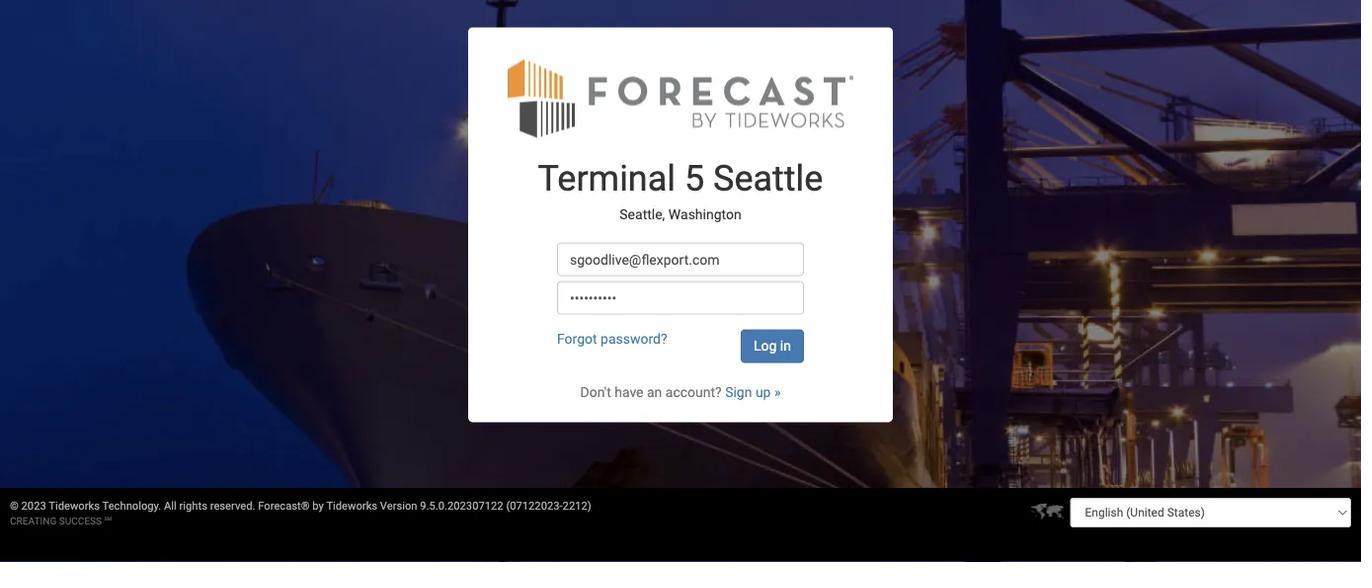 Task type: locate. For each thing, give the bounding box(es) containing it.
sign
[[725, 384, 752, 401]]

℠
[[104, 515, 112, 527]]

log
[[754, 338, 777, 354]]

terminal
[[538, 157, 676, 199]]

2212)
[[563, 499, 591, 512]]

by
[[312, 499, 324, 512]]

account?
[[666, 384, 722, 401]]

1 tideworks from the left
[[49, 499, 100, 512]]

version
[[380, 499, 417, 512]]

technology.
[[102, 499, 161, 512]]

tideworks up success on the left
[[49, 499, 100, 512]]

tideworks
[[49, 499, 100, 512], [326, 499, 377, 512]]

forgot password? log in
[[557, 331, 791, 354]]

up
[[756, 384, 771, 401]]

success
[[59, 515, 102, 527]]

rights
[[179, 499, 207, 512]]

0 horizontal spatial tideworks
[[49, 499, 100, 512]]

password?
[[601, 331, 667, 347]]

don't have an account? sign up »
[[580, 384, 781, 401]]

1 horizontal spatial tideworks
[[326, 499, 377, 512]]

don't
[[580, 384, 611, 401]]

forgot
[[557, 331, 597, 347]]

tideworks right by
[[326, 499, 377, 512]]

forecast® by tideworks image
[[508, 57, 853, 139]]

©
[[10, 499, 19, 512]]



Task type: describe. For each thing, give the bounding box(es) containing it.
in
[[780, 338, 791, 354]]

washington
[[669, 207, 742, 223]]

an
[[647, 384, 662, 401]]

sign up » link
[[725, 384, 781, 401]]

2023
[[21, 499, 46, 512]]

log in button
[[741, 330, 804, 363]]

»
[[774, 384, 781, 401]]

creating
[[10, 515, 57, 527]]

Password password field
[[557, 281, 804, 315]]

seattle
[[713, 157, 823, 199]]

(07122023-
[[506, 499, 563, 512]]

forecast®
[[258, 499, 310, 512]]

5
[[685, 157, 704, 199]]

Email or username text field
[[557, 243, 804, 276]]

2 tideworks from the left
[[326, 499, 377, 512]]

terminal 5 seattle seattle, washington
[[538, 157, 823, 223]]

all
[[164, 499, 177, 512]]

reserved.
[[210, 499, 255, 512]]

seattle,
[[620, 207, 665, 223]]

have
[[615, 384, 644, 401]]

© 2023 tideworks technology. all rights reserved. forecast® by tideworks version 9.5.0.202307122 (07122023-2212) creating success ℠
[[10, 499, 591, 527]]

forgot password? link
[[557, 331, 667, 347]]

9.5.0.202307122
[[420, 499, 503, 512]]



Task type: vqa. For each thing, say whether or not it's contained in the screenshot.
Rules
no



